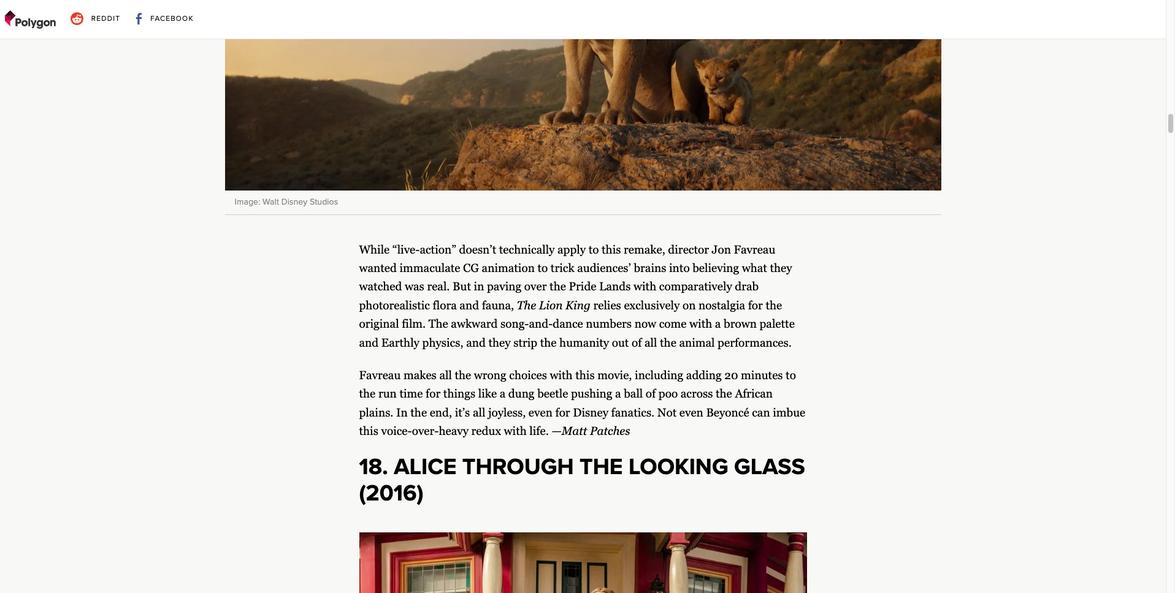 Task type: vqa. For each thing, say whether or not it's contained in the screenshot.
"Favreau" within the Favreau makes all the wrong choices with this movie, including adding 20 minutes to the run time for things like a dung beetle pushing a ball of poo across the African plains. In the end, it's all joyless, even for Disney fanatics. Not even Beyoncé can imbue this voice-over-heavy redux with life. —
yes



Task type: locate. For each thing, give the bounding box(es) containing it.
and-
[[529, 318, 553, 331]]

and down original
[[359, 336, 379, 349]]

for down drab
[[748, 299, 763, 312]]

and up awkward
[[460, 299, 479, 312]]

1 horizontal spatial they
[[770, 262, 792, 275]]

to left trick
[[537, 262, 548, 275]]

1 horizontal spatial even
[[679, 406, 703, 419]]

disney down pushing
[[573, 406, 608, 419]]

1 horizontal spatial favreau
[[734, 243, 775, 256]]

exclusively
[[624, 299, 680, 312]]

1 vertical spatial the
[[429, 318, 448, 331]]

with inside relies exclusively on nostalgia for the original film. the awkward song-and-dance numbers now come with a brown palette and earthly physics, and they strip the humanity out of all the animal performances.
[[689, 318, 712, 331]]

on
[[683, 299, 696, 312]]

0 vertical spatial all
[[645, 336, 657, 349]]

1 vertical spatial they
[[488, 336, 511, 349]]

this down "plains."
[[359, 425, 378, 438]]

0 vertical spatial of
[[632, 336, 642, 349]]

ball
[[624, 388, 643, 401]]

time
[[399, 388, 423, 401]]

1 horizontal spatial all
[[473, 406, 485, 419]]

0 horizontal spatial all
[[439, 369, 452, 382]]

animation
[[482, 262, 535, 275]]

not
[[657, 406, 677, 419]]

2 horizontal spatial a
[[715, 318, 721, 331]]

remake,
[[624, 243, 665, 256]]

favreau inside while "live-action" doesn't technically apply to this remake, director jon favreau wanted immaculate cg animation to trick audiences' brains into believing what they watched was real. but in paving over the pride lands with comparatively drab photorealistic flora and fauna,
[[734, 243, 775, 256]]

into
[[669, 262, 690, 275]]

to up audiences'
[[589, 243, 599, 256]]

they inside relies exclusively on nostalgia for the original film. the awkward song-and-dance numbers now come with a brown palette and earthly physics, and they strip the humanity out of all the animal performances.
[[488, 336, 511, 349]]

nostalgia
[[698, 299, 745, 312]]

0 vertical spatial this
[[602, 243, 621, 256]]

humanity
[[559, 336, 609, 349]]

plains.
[[359, 406, 393, 419]]

and down awkward
[[466, 336, 486, 349]]

while "live-action" doesn't technically apply to this remake, director jon favreau wanted immaculate cg animation to trick audiences' brains into believing what they watched was real. but in paving over the pride lands with comparatively drab photorealistic flora and fauna,
[[359, 243, 792, 312]]

real.
[[427, 281, 450, 293]]

the inside the 18. alice through the looking glass (2016)
[[580, 454, 623, 481]]

1 vertical spatial to
[[537, 262, 548, 275]]

to right minutes
[[786, 369, 796, 382]]

of
[[632, 336, 642, 349], [646, 388, 656, 401]]

0 vertical spatial favreau
[[734, 243, 775, 256]]

the left run
[[359, 388, 376, 401]]

all right 'it's'
[[473, 406, 485, 419]]

1 horizontal spatial to
[[589, 243, 599, 256]]

poo
[[659, 388, 678, 401]]

drab
[[735, 281, 759, 293]]

1 vertical spatial of
[[646, 388, 656, 401]]

2 horizontal spatial to
[[786, 369, 796, 382]]

with up animal
[[689, 318, 712, 331]]

2 horizontal spatial all
[[645, 336, 657, 349]]

(2016)
[[359, 480, 424, 508]]

redux
[[471, 425, 501, 438]]

over
[[524, 281, 547, 293]]

a right like
[[500, 388, 505, 401]]

of right 'out'
[[632, 336, 642, 349]]

to inside favreau makes all the wrong choices with this movie, including adding 20 minutes to the run time for things like a dung beetle pushing a ball of poo across the african plains. in the end, it's all joyless, even for disney fanatics. not even beyoncé can imbue this voice-over-heavy redux with life. —
[[786, 369, 796, 382]]

they
[[770, 262, 792, 275], [488, 336, 511, 349]]

animal
[[679, 336, 715, 349]]

this
[[602, 243, 621, 256], [575, 369, 595, 382], [359, 425, 378, 438]]

out
[[612, 336, 629, 349]]

even down across
[[679, 406, 703, 419]]

they right what
[[770, 262, 792, 275]]

disney right walt
[[281, 197, 307, 207]]

the down matt patches
[[580, 454, 623, 481]]

immaculate
[[400, 262, 460, 275]]

this for movie,
[[575, 369, 595, 382]]

this up audiences'
[[602, 243, 621, 256]]

0 horizontal spatial they
[[488, 336, 511, 349]]

paving
[[487, 281, 521, 293]]

the up palette at right bottom
[[766, 299, 782, 312]]

favreau
[[734, 243, 775, 256], [359, 369, 401, 382]]

alice (mia wasikowska) stands in an absurdly brightly colored striped skirt and silk blouse with a humongous gold and red collar piece, in front of a similarly bright red-and-white painted-lady style house surrounded by greenery in disney's live-action movie alice through the looking glass image
[[359, 533, 807, 594]]

life.
[[529, 425, 549, 438]]

1 vertical spatial favreau
[[359, 369, 401, 382]]

to
[[589, 243, 599, 256], [537, 262, 548, 275], [786, 369, 796, 382]]

reddit
[[91, 14, 120, 22]]

the
[[550, 281, 566, 293], [766, 299, 782, 312], [540, 336, 557, 349], [660, 336, 676, 349], [455, 369, 471, 382], [359, 388, 376, 401], [716, 388, 732, 401], [410, 406, 427, 419], [580, 454, 623, 481]]

for up end,
[[426, 388, 440, 401]]

disney
[[281, 197, 307, 207], [573, 406, 608, 419]]

—
[[552, 425, 562, 438]]

1 vertical spatial this
[[575, 369, 595, 382]]

physics,
[[422, 336, 463, 349]]

with down brains
[[634, 281, 656, 293]]

with down the joyless,
[[504, 425, 527, 438]]

king
[[565, 299, 590, 312]]

favreau up run
[[359, 369, 401, 382]]

0 horizontal spatial the
[[429, 318, 448, 331]]

across
[[681, 388, 713, 401]]

earthly
[[381, 336, 419, 349]]

awkward
[[451, 318, 498, 331]]

wanted
[[359, 262, 397, 275]]

they down song-
[[488, 336, 511, 349]]

0 vertical spatial the
[[517, 299, 536, 312]]

1 horizontal spatial disney
[[573, 406, 608, 419]]

of right ball
[[646, 388, 656, 401]]

flora
[[433, 299, 457, 312]]

0 horizontal spatial favreau
[[359, 369, 401, 382]]

fanatics.
[[611, 406, 654, 419]]

2 even from the left
[[679, 406, 703, 419]]

looking
[[629, 454, 728, 481]]

18.
[[359, 454, 388, 481]]

imbue
[[773, 406, 805, 419]]

relies
[[593, 299, 621, 312]]

even up life.
[[529, 406, 552, 419]]

the
[[517, 299, 536, 312], [429, 318, 448, 331]]

0 horizontal spatial even
[[529, 406, 552, 419]]

0 vertical spatial for
[[748, 299, 763, 312]]

a down nostalgia
[[715, 318, 721, 331]]

with inside while "live-action" doesn't technically apply to this remake, director jon favreau wanted immaculate cg animation to trick audiences' brains into believing what they watched was real. but in paving over the pride lands with comparatively drab photorealistic flora and fauna,
[[634, 281, 656, 293]]

with
[[634, 281, 656, 293], [689, 318, 712, 331], [550, 369, 573, 382], [504, 425, 527, 438]]

lands
[[599, 281, 631, 293]]

0 horizontal spatial of
[[632, 336, 642, 349]]

0 vertical spatial they
[[770, 262, 792, 275]]

cg mufasa and simba stand atop a photorealistic version of pride rock in the 2019 remake of the lion king. image
[[225, 0, 941, 191]]

things
[[443, 388, 475, 401]]

favreau up what
[[734, 243, 775, 256]]

reddit link
[[66, 7, 125, 30]]

photorealistic
[[359, 299, 430, 312]]

the up the lion king
[[550, 281, 566, 293]]

doesn't
[[459, 243, 496, 256]]

numbers
[[586, 318, 632, 331]]

this inside while "live-action" doesn't technically apply to this remake, director jon favreau wanted immaculate cg animation to trick audiences' brains into believing what they watched was real. but in paving over the pride lands with comparatively drab photorealistic flora and fauna,
[[602, 243, 621, 256]]

2 vertical spatial to
[[786, 369, 796, 382]]

the up physics,
[[429, 318, 448, 331]]

2 vertical spatial for
[[555, 406, 570, 419]]

dance
[[553, 318, 583, 331]]

1 horizontal spatial a
[[615, 388, 621, 401]]

0 horizontal spatial this
[[359, 425, 378, 438]]

1 horizontal spatial the
[[517, 299, 536, 312]]

for up —
[[555, 406, 570, 419]]

strip
[[513, 336, 537, 349]]

watched
[[359, 281, 402, 293]]

cg
[[463, 262, 479, 275]]

in
[[474, 281, 484, 293]]

can
[[752, 406, 770, 419]]

all down now
[[645, 336, 657, 349]]

disney inside favreau makes all the wrong choices with this movie, including adding 20 minutes to the run time for things like a dung beetle pushing a ball of poo across the african plains. in the end, it's all joyless, even for disney fanatics. not even beyoncé can imbue this voice-over-heavy redux with life. —
[[573, 406, 608, 419]]

but
[[453, 281, 471, 293]]

facebook link
[[130, 7, 199, 30]]

a left ball
[[615, 388, 621, 401]]

was
[[405, 281, 424, 293]]

1 vertical spatial disney
[[573, 406, 608, 419]]

and
[[460, 299, 479, 312], [359, 336, 379, 349], [466, 336, 486, 349]]

this up pushing
[[575, 369, 595, 382]]

0 horizontal spatial for
[[426, 388, 440, 401]]

all up things
[[439, 369, 452, 382]]

1 horizontal spatial for
[[555, 406, 570, 419]]

movie,
[[597, 369, 632, 382]]

the up beyoncé
[[716, 388, 732, 401]]

2 horizontal spatial for
[[748, 299, 763, 312]]

0 horizontal spatial disney
[[281, 197, 307, 207]]

for
[[748, 299, 763, 312], [426, 388, 440, 401], [555, 406, 570, 419]]

1 horizontal spatial this
[[575, 369, 595, 382]]

this for remake,
[[602, 243, 621, 256]]

studios
[[310, 197, 338, 207]]

2 vertical spatial this
[[359, 425, 378, 438]]

for inside relies exclusively on nostalgia for the original film. the awkward song-and-dance numbers now come with a brown palette and earthly physics, and they strip the humanity out of all the animal performances.
[[748, 299, 763, 312]]

the down over
[[517, 299, 536, 312]]

image: walt disney studios
[[235, 197, 338, 207]]

1 horizontal spatial of
[[646, 388, 656, 401]]

2 horizontal spatial this
[[602, 243, 621, 256]]

minutes
[[741, 369, 783, 382]]



Task type: describe. For each thing, give the bounding box(es) containing it.
alice
[[394, 454, 456, 481]]

the inside relies exclusively on nostalgia for the original film. the awkward song-and-dance numbers now come with a brown palette and earthly physics, and they strip the humanity out of all the animal performances.
[[429, 318, 448, 331]]

the down and-
[[540, 336, 557, 349]]

makes
[[403, 369, 437, 382]]

performances.
[[718, 336, 792, 349]]

heavy
[[439, 425, 469, 438]]

wrong
[[474, 369, 506, 382]]

pushing
[[571, 388, 612, 401]]

of inside favreau makes all the wrong choices with this movie, including adding 20 minutes to the run time for things like a dung beetle pushing a ball of poo across the african plains. in the end, it's all joyless, even for disney fanatics. not even beyoncé can imbue this voice-over-heavy redux with life. —
[[646, 388, 656, 401]]

joyless,
[[488, 406, 526, 419]]

what
[[742, 262, 767, 275]]

beyoncé
[[706, 406, 749, 419]]

comparatively
[[659, 281, 732, 293]]

action"
[[420, 243, 456, 256]]

18. alice through the looking glass (2016)
[[359, 454, 805, 508]]

now
[[635, 318, 656, 331]]

it's
[[455, 406, 470, 419]]

matt patches
[[562, 425, 630, 438]]

audiences'
[[577, 262, 631, 275]]

"live-
[[392, 243, 420, 256]]

1 even from the left
[[529, 406, 552, 419]]

they inside while "live-action" doesn't technically apply to this remake, director jon favreau wanted immaculate cg animation to trick audiences' brains into believing what they watched was real. but in paving over the pride lands with comparatively drab photorealistic flora and fauna,
[[770, 262, 792, 275]]

with up the beetle
[[550, 369, 573, 382]]

the up things
[[455, 369, 471, 382]]

apply
[[557, 243, 586, 256]]

director
[[668, 243, 709, 256]]

brown
[[724, 318, 757, 331]]

believing
[[692, 262, 739, 275]]

relies exclusively on nostalgia for the original film. the awkward song-and-dance numbers now come with a brown palette and earthly physics, and they strip the humanity out of all the animal performances.
[[359, 299, 795, 349]]

film.
[[402, 318, 426, 331]]

adding
[[686, 369, 722, 382]]

song-
[[500, 318, 529, 331]]

trick
[[551, 262, 574, 275]]

jon
[[712, 243, 731, 256]]

0 vertical spatial disney
[[281, 197, 307, 207]]

brains
[[634, 262, 666, 275]]

0 horizontal spatial to
[[537, 262, 548, 275]]

voice-
[[381, 425, 412, 438]]

favreau inside favreau makes all the wrong choices with this movie, including adding 20 minutes to the run time for things like a dung beetle pushing a ball of poo across the african plains. in the end, it's all joyless, even for disney fanatics. not even beyoncé can imbue this voice-over-heavy redux with life. —
[[359, 369, 401, 382]]

the inside while "live-action" doesn't technically apply to this remake, director jon favreau wanted immaculate cg animation to trick audiences' brains into believing what they watched was real. but in paving over the pride lands with comparatively drab photorealistic flora and fauna,
[[550, 281, 566, 293]]

pride
[[569, 281, 596, 293]]

1 vertical spatial for
[[426, 388, 440, 401]]

including
[[635, 369, 683, 382]]

the right in
[[410, 406, 427, 419]]

african
[[735, 388, 773, 401]]

come
[[659, 318, 687, 331]]

run
[[378, 388, 397, 401]]

over-
[[412, 425, 439, 438]]

all inside relies exclusively on nostalgia for the original film. the awkward song-and-dance numbers now come with a brown palette and earthly physics, and they strip the humanity out of all the animal performances.
[[645, 336, 657, 349]]

2 vertical spatial all
[[473, 406, 485, 419]]

1 vertical spatial all
[[439, 369, 452, 382]]

matt
[[562, 425, 587, 438]]

technically
[[499, 243, 555, 256]]

of inside relies exclusively on nostalgia for the original film. the awkward song-and-dance numbers now come with a brown palette and earthly physics, and they strip the humanity out of all the animal performances.
[[632, 336, 642, 349]]

favreau makes all the wrong choices with this movie, including adding 20 minutes to the run time for things like a dung beetle pushing a ball of poo across the african plains. in the end, it's all joyless, even for disney fanatics. not even beyoncé can imbue this voice-over-heavy redux with life. —
[[359, 369, 805, 438]]

20
[[724, 369, 738, 382]]

through
[[462, 454, 574, 481]]

image:
[[235, 197, 260, 207]]

like
[[478, 388, 497, 401]]

original
[[359, 318, 399, 331]]

patches
[[590, 425, 630, 438]]

and inside while "live-action" doesn't technically apply to this remake, director jon favreau wanted immaculate cg animation to trick audiences' brains into believing what they watched was real. but in paving over the pride lands with comparatively drab photorealistic flora and fauna,
[[460, 299, 479, 312]]

the lion king
[[517, 299, 593, 312]]

glass
[[734, 454, 805, 481]]

walt
[[263, 197, 279, 207]]

palette
[[760, 318, 795, 331]]

0 vertical spatial to
[[589, 243, 599, 256]]

fauna,
[[482, 299, 514, 312]]

dung
[[508, 388, 534, 401]]

while
[[359, 243, 390, 256]]

0 horizontal spatial a
[[500, 388, 505, 401]]

choices
[[509, 369, 547, 382]]

beetle
[[537, 388, 568, 401]]

the down come
[[660, 336, 676, 349]]

lion
[[539, 299, 563, 312]]

a inside relies exclusively on nostalgia for the original film. the awkward song-and-dance numbers now come with a brown palette and earthly physics, and they strip the humanity out of all the animal performances.
[[715, 318, 721, 331]]



